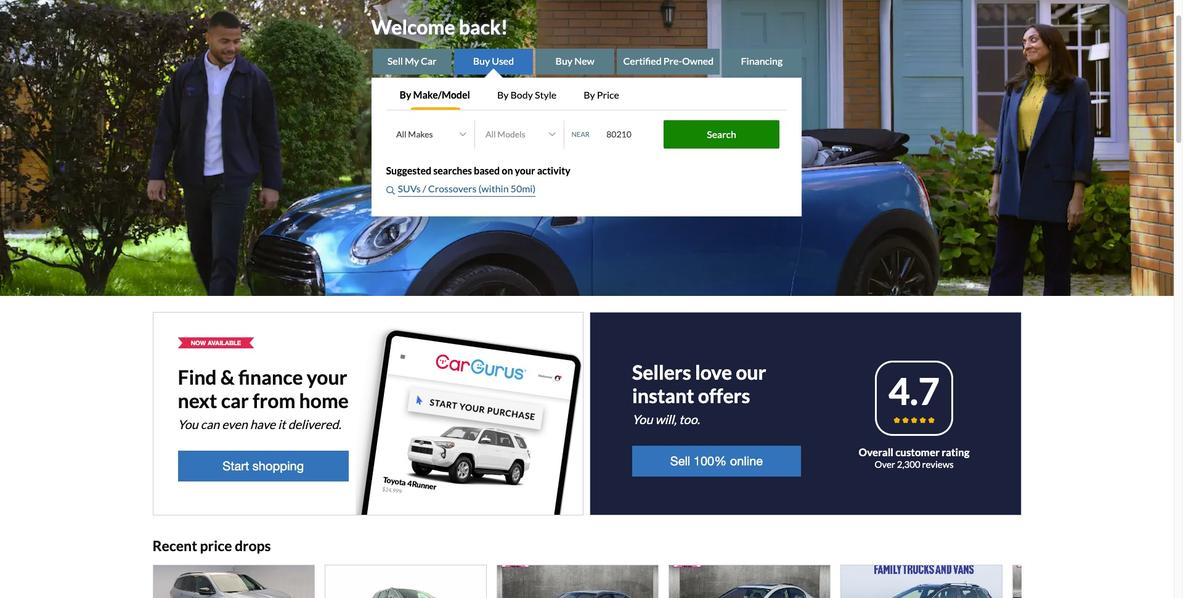 Task type: vqa. For each thing, say whether or not it's contained in the screenshot.
can
yes



Task type: describe. For each thing, give the bounding box(es) containing it.
0 vertical spatial your
[[515, 165, 535, 176]]

/
[[423, 182, 426, 194]]

body
[[511, 89, 533, 100]]

price
[[597, 89, 620, 100]]

2,300
[[897, 459, 921, 470]]

instant
[[633, 384, 695, 408]]

by for by body style
[[497, 89, 509, 100]]

find & finance your next car from home you can even have it delivered.
[[178, 365, 349, 432]]

it
[[278, 417, 286, 432]]

finance
[[238, 365, 303, 389]]

welcome
[[371, 14, 455, 39]]

from
[[253, 389, 296, 413]]

find
[[178, 365, 217, 389]]

car
[[221, 389, 249, 413]]

2013 honda accord ex-l image
[[497, 565, 658, 598]]

reviews
[[923, 459, 954, 470]]

search image
[[386, 186, 395, 195]]

4.7
[[889, 369, 940, 413]]

have
[[250, 417, 276, 432]]

financing
[[741, 55, 783, 67]]

start shopping button
[[178, 451, 349, 482]]

suggested searches based on your activity
[[386, 165, 571, 176]]

style
[[535, 89, 557, 100]]

will,
[[655, 412, 677, 427]]

owned
[[682, 55, 714, 67]]

next
[[178, 389, 217, 413]]

Zip telephone field
[[599, 122, 661, 147]]

now
[[191, 339, 206, 347]]

on
[[502, 165, 513, 176]]

sell 100% online button
[[633, 446, 801, 477]]

too.
[[679, 412, 700, 427]]

start
[[223, 459, 249, 473]]

make/model
[[413, 89, 470, 100]]

recent
[[153, 537, 197, 555]]

overall customer rating over 2,300 reviews
[[859, 446, 970, 470]]

2006 honda civic ex image
[[669, 565, 830, 598]]

drops
[[235, 537, 271, 555]]

sellers
[[633, 360, 692, 384]]

over
[[875, 459, 896, 470]]

based
[[474, 165, 500, 176]]

2019 jeep cherokee latitude 4wd image
[[841, 565, 1002, 598]]

50mi)
[[511, 182, 536, 194]]

can
[[201, 417, 220, 432]]

100%
[[694, 454, 727, 468]]

start shopping
[[223, 459, 304, 473]]



Task type: locate. For each thing, give the bounding box(es) containing it.
&
[[221, 365, 235, 389]]

activity
[[537, 165, 571, 176]]

sell
[[388, 55, 403, 67], [671, 454, 691, 468]]

0 horizontal spatial by
[[400, 89, 412, 100]]

car
[[421, 55, 437, 67]]

you
[[633, 412, 653, 427], [178, 417, 198, 432]]

suvs
[[398, 182, 421, 194]]

by price
[[584, 89, 620, 100]]

2 horizontal spatial by
[[584, 89, 595, 100]]

2020 jeep wrangler unlimited sport s 4wd image
[[1013, 565, 1174, 598]]

home
[[299, 389, 349, 413]]

None submit
[[664, 120, 780, 149]]

0 horizontal spatial you
[[178, 417, 198, 432]]

3 by from the left
[[584, 89, 595, 100]]

you inside sellers love our instant offers you will, too.
[[633, 412, 653, 427]]

your up delivered. at the left bottom
[[307, 365, 348, 389]]

shopping
[[253, 459, 304, 473]]

sell for sell my car
[[388, 55, 403, 67]]

buy new
[[556, 55, 595, 67]]

sell my car
[[388, 55, 437, 67]]

1 by from the left
[[400, 89, 412, 100]]

by body style
[[497, 89, 557, 100]]

sell left 100%
[[671, 454, 691, 468]]

1 horizontal spatial your
[[515, 165, 535, 176]]

1 vertical spatial sell
[[671, 454, 691, 468]]

1 vertical spatial your
[[307, 365, 348, 389]]

by
[[400, 89, 412, 100], [497, 89, 509, 100], [584, 89, 595, 100]]

(within 50mi) link
[[479, 181, 536, 197]]

by down the my
[[400, 89, 412, 100]]

welcome back!
[[371, 14, 508, 39]]

buy left used on the top left
[[473, 55, 490, 67]]

pre-
[[664, 55, 682, 67]]

1 horizontal spatial sell
[[671, 454, 691, 468]]

sellers love our instant offers you will, too.
[[633, 360, 767, 427]]

available
[[208, 339, 241, 347]]

by left price
[[584, 89, 595, 100]]

you left will, at the bottom right of the page
[[633, 412, 653, 427]]

your inside find & finance your next car from home you can even have it delivered.
[[307, 365, 348, 389]]

our
[[736, 360, 767, 384]]

by for by price
[[584, 89, 595, 100]]

crossovers
[[428, 182, 477, 194]]

delivered.
[[288, 417, 341, 432]]

suvs / crossovers link
[[398, 181, 479, 197]]

sell 100% online
[[671, 454, 763, 468]]

by for by make/model
[[400, 89, 412, 100]]

sell left the my
[[388, 55, 403, 67]]

price
[[200, 537, 232, 555]]

my
[[405, 55, 419, 67]]

customer
[[896, 446, 940, 459]]

rating
[[942, 446, 970, 459]]

sell inside button
[[671, 454, 691, 468]]

you inside find & finance your next car from home you can even have it delivered.
[[178, 417, 198, 432]]

0 horizontal spatial buy
[[473, 55, 490, 67]]

by make/model
[[400, 89, 470, 100]]

buy for buy new
[[556, 55, 573, 67]]

offers
[[698, 384, 751, 408]]

recent price drops
[[153, 537, 271, 555]]

2021 jeep grand cherokee laredo e 4wd image
[[325, 565, 486, 598]]

online
[[730, 454, 763, 468]]

searches
[[434, 165, 472, 176]]

love
[[695, 360, 732, 384]]

your right on
[[515, 165, 535, 176]]

new
[[575, 55, 595, 67]]

0 horizontal spatial sell
[[388, 55, 403, 67]]

your
[[515, 165, 535, 176], [307, 365, 348, 389]]

1 horizontal spatial buy
[[556, 55, 573, 67]]

by left body
[[497, 89, 509, 100]]

you left can
[[178, 417, 198, 432]]

used
[[492, 55, 514, 67]]

overall
[[859, 446, 894, 459]]

0 horizontal spatial your
[[307, 365, 348, 389]]

buy left new
[[556, 55, 573, 67]]

buy
[[473, 55, 490, 67], [556, 55, 573, 67]]

1 horizontal spatial you
[[633, 412, 653, 427]]

2 by from the left
[[497, 89, 509, 100]]

suggested
[[386, 165, 432, 176]]

2 buy from the left
[[556, 55, 573, 67]]

1 horizontal spatial by
[[497, 89, 509, 100]]

1 buy from the left
[[473, 55, 490, 67]]

(within
[[479, 182, 509, 194]]

suvs / crossovers (within 50mi)
[[398, 182, 536, 194]]

0 vertical spatial sell
[[388, 55, 403, 67]]

near
[[572, 130, 590, 138]]

back!
[[459, 14, 508, 39]]

certified pre-owned
[[624, 55, 714, 67]]

buy for buy used
[[473, 55, 490, 67]]

2022 honda pilot sport awd image
[[153, 565, 314, 598]]

certified
[[624, 55, 662, 67]]

buy used
[[473, 55, 514, 67]]

now available
[[191, 339, 241, 347]]

even
[[222, 417, 248, 432]]

sell for sell 100% online
[[671, 454, 691, 468]]



